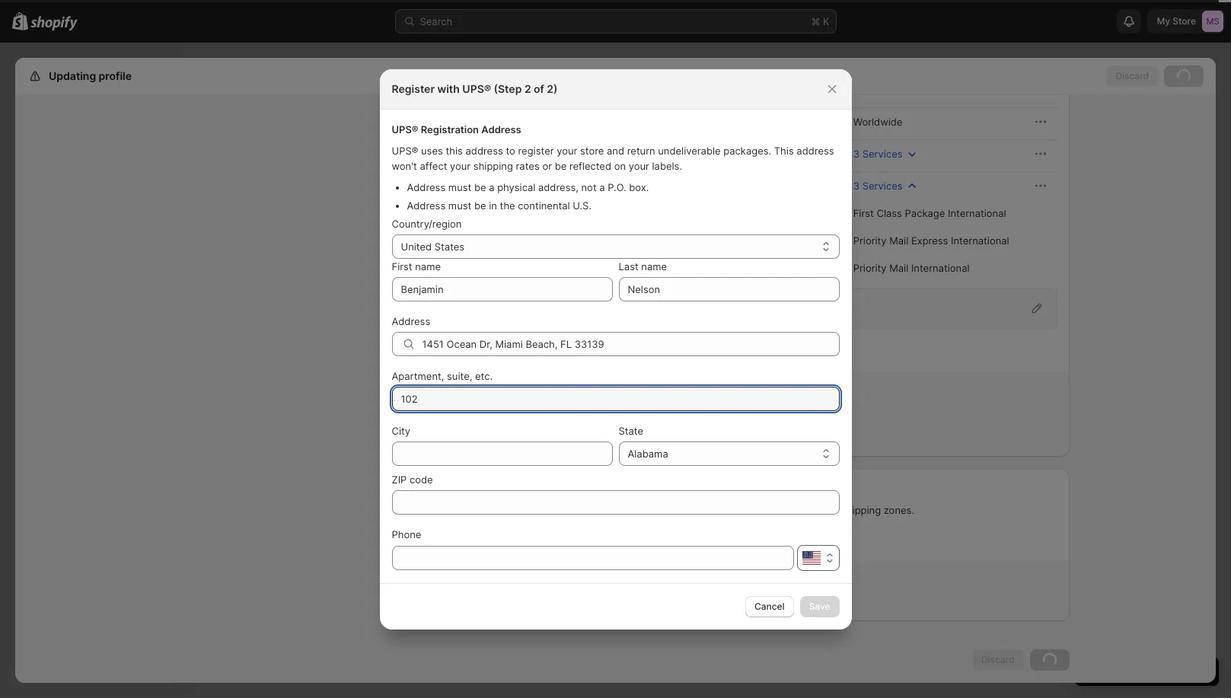 Task type: locate. For each thing, give the bounding box(es) containing it.
0 vertical spatial add
[[427, 349, 444, 360]]

united states
[[401, 240, 465, 252]]

2 must from the top
[[448, 199, 471, 211]]

market
[[544, 504, 577, 516], [544, 574, 578, 586]]

be right or
[[555, 159, 567, 172]]

from for usps (discounted rates from shopify shipping)
[[542, 180, 563, 192]]

0
[[445, 404, 451, 416]]

2 vertical spatial services
[[862, 180, 903, 192]]

rates down register
[[516, 159, 540, 172]]

physical
[[497, 181, 535, 193]]

1 vertical spatial priority
[[853, 262, 887, 274]]

to left register
[[506, 144, 515, 156]]

or
[[542, 159, 552, 172]]

ups® inside settings dialog
[[427, 148, 453, 160]]

from
[[575, 116, 597, 128], [542, 148, 564, 160], [542, 180, 563, 192]]

a down learn more about markets
[[536, 574, 542, 586]]

first left the class
[[853, 207, 874, 219]]

mail for international
[[889, 262, 908, 274]]

including
[[796, 504, 839, 516]]

2 vertical spatial and
[[649, 504, 667, 516]]

1 vertical spatial market
[[544, 574, 578, 586]]

0 vertical spatial more
[[500, 483, 524, 495]]

box.
[[629, 181, 649, 193]]

1 vertical spatial more
[[539, 537, 562, 550]]

3 inside button
[[853, 148, 860, 160]]

1 market from the top
[[544, 504, 577, 516]]

international for priority mail express international
[[951, 234, 1009, 247]]

updating profile
[[49, 69, 132, 82]]

ups® (discounted rates from shopify shipping)
[[427, 148, 649, 160]]

1 horizontal spatial markets
[[595, 537, 633, 550]]

ups® uses this address to register your store and return undeliverable packages. this address won't affect your shipping rates or be reflected on your labels.
[[392, 144, 834, 172]]

shipping) up p.o.
[[605, 148, 649, 160]]

address,
[[538, 181, 579, 193]]

a down places
[[536, 504, 542, 516]]

calculated
[[784, 148, 834, 160]]

and down by
[[500, 404, 518, 416]]

time
[[819, 85, 839, 97]]

by
[[506, 385, 518, 397]]

0 horizontal spatial first
[[392, 260, 412, 272]]

1 vertical spatial shipping)
[[605, 148, 649, 160]]

and inside button
[[500, 404, 518, 416]]

address up register
[[481, 123, 521, 135]]

class
[[877, 207, 902, 219]]

settings,
[[753, 504, 794, 516]]

3 services inside dropdown button
[[853, 180, 903, 192]]

start
[[592, 504, 614, 516]]

name inside button
[[463, 85, 489, 97]]

address up add rate
[[392, 315, 430, 327]]

2)
[[547, 82, 558, 95]]

add down start
[[418, 504, 437, 516]]

from down or
[[542, 180, 563, 192]]

ups® registration address
[[392, 123, 521, 135]]

1 vertical spatial services
[[862, 148, 903, 160]]

packages.
[[724, 144, 771, 156]]

1 vertical spatial not
[[507, 574, 522, 586]]

and right 'selling'
[[649, 504, 667, 516]]

add for add rate
[[427, 349, 444, 360]]

1 vertical spatial in
[[525, 574, 533, 586]]

and for your
[[607, 144, 624, 156]]

0 horizontal spatial in
[[489, 199, 497, 211]]

more right learn
[[539, 537, 562, 550]]

ups® down the registration
[[427, 148, 453, 160]]

ups® for ups® (discounted rates from shopify shipping)
[[427, 148, 453, 160]]

be left physical
[[474, 181, 486, 193]]

1 3 services from the top
[[853, 148, 903, 160]]

1 horizontal spatial first
[[853, 207, 874, 219]]

0 horizontal spatial address
[[466, 144, 503, 156]]

settings
[[46, 69, 89, 82]]

shipping) up return
[[638, 116, 682, 128]]

market for to
[[544, 504, 577, 516]]

1 vertical spatial express
[[911, 234, 948, 247]]

state
[[619, 424, 643, 437]]

carrier
[[428, 85, 460, 97]]

express down the first class package international
[[911, 234, 948, 247]]

add
[[427, 349, 444, 360], [418, 504, 437, 516]]

3 services for 3 services dropdown button
[[853, 180, 903, 192]]

not
[[581, 181, 597, 193], [507, 574, 522, 586]]

0 horizontal spatial express
[[450, 116, 486, 128]]

rates
[[549, 116, 572, 128], [516, 148, 539, 160], [516, 159, 540, 172], [515, 180, 539, 192]]

1 priority from the top
[[853, 234, 887, 247]]

2 address from the left
[[797, 144, 834, 156]]

0 vertical spatial 3
[[853, 148, 860, 160]]

1 vertical spatial mail
[[889, 262, 908, 274]]

0 vertical spatial shopify
[[600, 116, 635, 128]]

ups® right with
[[462, 82, 491, 95]]

3 services up the class
[[853, 180, 903, 192]]

services inside dropdown button
[[862, 180, 903, 192]]

international down the first class package international
[[951, 234, 1009, 247]]

rates down 2)
[[549, 116, 572, 128]]

market down places
[[544, 504, 577, 516]]

name
[[463, 85, 489, 97], [415, 260, 441, 272], [641, 260, 667, 272]]

services up 3 services dropdown button
[[862, 148, 903, 160]]

name for first name
[[415, 260, 441, 272]]

Phone text field
[[392, 545, 794, 570]]

first inside register with ups® (step 2 of 2) dialog
[[392, 260, 412, 272]]

address
[[466, 144, 503, 156], [797, 144, 834, 156]]

0 vertical spatial first
[[853, 207, 874, 219]]

and up on
[[607, 144, 624, 156]]

learn
[[509, 537, 536, 550]]

page loading bar progress bar
[[0, 0, 1231, 2]]

and inside ups® uses this address to register your store and return undeliverable packages. this address won't affect your shipping rates or be reflected on your labels.
[[607, 144, 624, 156]]

2 horizontal spatial name
[[641, 260, 667, 272]]

1 horizontal spatial name
[[463, 85, 489, 97]]

mail
[[889, 234, 908, 247], [889, 262, 908, 274]]

2 3 from the top
[[853, 180, 860, 192]]

1 vertical spatial (discounted
[[456, 148, 513, 160]]

0 vertical spatial and
[[607, 144, 624, 156]]

express
[[450, 116, 486, 128], [911, 234, 948, 247]]

0 vertical spatial market
[[544, 504, 577, 516]]

go to markets
[[427, 537, 488, 549]]

2 market from the top
[[544, 574, 578, 586]]

zip code
[[392, 473, 433, 485]]

a
[[489, 181, 495, 193], [599, 181, 605, 193], [536, 504, 542, 516], [536, 574, 542, 586]]

ups® up won't
[[392, 144, 418, 156]]

3 services button
[[844, 143, 928, 164]]

reflected
[[569, 159, 611, 172]]

3 inside dropdown button
[[853, 180, 860, 192]]

shipping) down on
[[604, 180, 649, 192]]

(discounted down ups® registration address
[[456, 148, 513, 160]]

3 down worldwide
[[853, 148, 860, 160]]

zones.
[[884, 504, 914, 516]]

ups®
[[462, 82, 491, 95], [392, 123, 418, 135], [392, 144, 418, 156], [427, 148, 453, 160]]

1 vertical spatial international
[[951, 234, 1009, 247]]

3 services down worldwide
[[853, 148, 903, 160]]

0 horizontal spatial name
[[415, 260, 441, 272]]

City text field
[[392, 441, 612, 466]]

ups® inside ups® uses this address to register your store and return undeliverable packages. this address won't affect your shipping rates or be reflected on your labels.
[[392, 144, 418, 156]]

shipping)
[[638, 116, 682, 128], [605, 148, 649, 160], [604, 180, 649, 192]]

shopify up u.s. on the left top of page
[[566, 180, 602, 192]]

add rate button
[[418, 344, 473, 365]]

from up the store
[[575, 116, 597, 128]]

markets right the 'about'
[[595, 537, 633, 550]]

a left p.o.
[[599, 181, 605, 193]]

shipping) for ups® (discounted rates from shopify shipping)
[[605, 148, 649, 160]]

1 vertical spatial and
[[500, 404, 518, 416]]

1 horizontal spatial address
[[797, 144, 834, 156]]

0 vertical spatial not
[[581, 181, 597, 193]]

2 priority from the top
[[853, 262, 887, 274]]

2 vertical spatial (discounted
[[456, 180, 512, 192]]

dhl
[[427, 116, 447, 128]]

learn more about markets link
[[509, 537, 633, 550]]

Address text field
[[422, 332, 839, 356]]

usps (discounted rates from shopify shipping)
[[427, 180, 649, 192]]

1 3 from the top
[[853, 148, 860, 160]]

1 vertical spatial must
[[448, 199, 471, 211]]

package
[[905, 207, 945, 219]]

1 horizontal spatial express
[[911, 234, 948, 247]]

1 address from the left
[[466, 144, 503, 156]]

services up worldwide
[[853, 85, 893, 97]]

2 vertical spatial from
[[542, 180, 563, 192]]

1 vertical spatial 3 services
[[853, 180, 903, 192]]

shipping inside ups® uses this address to register your store and return undeliverable packages. this address won't affect your shipping rates or be reflected on your labels.
[[473, 159, 513, 172]]

not down learn
[[507, 574, 522, 586]]

first inside settings dialog
[[853, 207, 874, 219]]

1 horizontal spatial not
[[581, 181, 597, 193]]

must down this
[[448, 181, 471, 193]]

3 services inside button
[[853, 148, 903, 160]]

countries/regions not in a market
[[418, 574, 578, 586]]

your right by
[[520, 385, 541, 397]]

2 vertical spatial shopify
[[566, 180, 602, 192]]

add countries/regions to a market to start selling and manage localized settings, including shipping zones.
[[418, 504, 914, 516]]

be
[[555, 159, 567, 172], [474, 181, 486, 193], [474, 199, 486, 211]]

create zone button
[[436, 426, 511, 448]]

undeliverable
[[658, 144, 721, 156]]

must down usps at the top left of the page
[[448, 199, 471, 211]]

international down priority mail express international
[[911, 262, 970, 274]]

first for first class package international
[[853, 207, 874, 219]]

2 vertical spatial shipping)
[[604, 180, 649, 192]]

more left places
[[500, 483, 524, 495]]

mail down the class
[[889, 234, 908, 247]]

markets down countries/regions
[[453, 537, 488, 549]]

rates left or
[[516, 148, 539, 160]]

3 down 3 services button
[[853, 180, 860, 192]]

0 horizontal spatial markets
[[453, 537, 488, 549]]

2 horizontal spatial and
[[649, 504, 667, 516]]

shopify
[[600, 116, 635, 128], [566, 148, 602, 160], [566, 180, 602, 192]]

(discounted up the
[[456, 180, 512, 192]]

the
[[500, 199, 515, 211]]

services for 3 services button
[[862, 148, 903, 160]]

3
[[853, 148, 860, 160], [853, 180, 860, 192]]

0 vertical spatial mail
[[889, 234, 908, 247]]

go
[[427, 537, 439, 549]]

0 vertical spatial must
[[448, 181, 471, 193]]

mail down priority mail express international
[[889, 262, 908, 274]]

1 horizontal spatial in
[[525, 574, 533, 586]]

(discounted for usps
[[456, 180, 512, 192]]

ups® left dhl
[[392, 123, 418, 135]]

not inside address must be a physical address, not a p.o. box. address must be in the continental u.s.
[[581, 181, 597, 193]]

1 vertical spatial from
[[542, 148, 564, 160]]

1 vertical spatial shopify
[[566, 148, 602, 160]]

international right the package
[[948, 207, 1006, 219]]

1 vertical spatial 3
[[853, 180, 860, 192]]

⌘
[[811, 15, 820, 27]]

first down united
[[392, 260, 412, 272]]

be left the
[[474, 199, 486, 211]]

etc.
[[475, 370, 493, 382]]

0 vertical spatial services
[[853, 85, 893, 97]]

code
[[410, 473, 433, 485]]

services up the class
[[862, 180, 903, 192]]

market down learn more about markets link
[[544, 574, 578, 586]]

with
[[437, 82, 460, 95]]

3 for 3 services dropdown button
[[853, 180, 860, 192]]

shopify up ups® uses this address to register your store and return undeliverable packages. this address won't affect your shipping rates or be reflected on your labels.
[[600, 116, 635, 128]]

1 vertical spatial first
[[392, 260, 412, 272]]

1 mail from the top
[[889, 234, 908, 247]]

0 vertical spatial 3 services
[[853, 148, 903, 160]]

from down dhl express (discounted rates from shopify shipping)
[[542, 148, 564, 160]]

rate
[[447, 349, 464, 360]]

first
[[853, 207, 874, 219], [392, 260, 412, 272]]

1 horizontal spatial more
[[539, 537, 562, 550]]

shipping up physical
[[473, 159, 513, 172]]

add inside button
[[427, 349, 444, 360]]

2 3 services from the top
[[853, 180, 903, 192]]

(discounted up register
[[489, 116, 546, 128]]

name right with
[[463, 85, 489, 97]]

0 vertical spatial international
[[948, 207, 1006, 219]]

settings dialog
[[15, 0, 1216, 683]]

to up countries/regions
[[488, 483, 497, 495]]

1 vertical spatial add
[[418, 504, 437, 516]]

not inside settings dialog
[[507, 574, 522, 586]]

0 vertical spatial be
[[555, 159, 567, 172]]

0 horizontal spatial and
[[500, 404, 518, 416]]

name right last
[[641, 260, 667, 272]]

Last name text field
[[619, 277, 839, 301]]

shopify left on
[[566, 148, 602, 160]]

0 vertical spatial in
[[489, 199, 497, 211]]

Apartment, suite, etc. text field
[[392, 386, 839, 411]]

be inside ups® uses this address to register your store and return undeliverable packages. this address won't affect your shipping rates or be reflected on your labels.
[[555, 159, 567, 172]]

0 vertical spatial priority
[[853, 234, 887, 247]]

name down united states
[[415, 260, 441, 272]]

not up u.s. on the left top of page
[[581, 181, 597, 193]]

a for in
[[536, 574, 542, 586]]

services
[[853, 85, 893, 97], [862, 148, 903, 160], [862, 180, 903, 192]]

shipping
[[473, 159, 513, 172], [544, 385, 585, 397], [444, 483, 485, 495], [841, 504, 881, 516]]

address
[[481, 123, 521, 135], [407, 181, 446, 193], [407, 199, 446, 211], [392, 315, 430, 327]]

in
[[489, 199, 497, 211], [525, 574, 533, 586]]

go to markets link
[[418, 533, 497, 554]]

1 horizontal spatial and
[[607, 144, 624, 156]]

and for start
[[649, 504, 667, 516]]

store
[[580, 144, 604, 156]]

0 horizontal spatial not
[[507, 574, 522, 586]]

priority mail express international
[[853, 234, 1009, 247]]

alabama
[[628, 447, 668, 459]]

0 vertical spatial from
[[575, 116, 597, 128]]

express right dhl
[[450, 116, 486, 128]]

2 mail from the top
[[889, 262, 908, 274]]

first name
[[392, 260, 441, 272]]

in inside dialog
[[525, 574, 533, 586]]

priority for priority mail express international
[[853, 234, 887, 247]]

services inside button
[[862, 148, 903, 160]]

in left the
[[489, 199, 497, 211]]

shipping up regions
[[544, 385, 585, 397]]

in down learn
[[525, 574, 533, 586]]

a left physical
[[489, 181, 495, 193]]

add left rate
[[427, 349, 444, 360]]

rates up the continental
[[515, 180, 539, 192]]



Task type: vqa. For each thing, say whether or not it's contained in the screenshot.
Inventory
no



Task type: describe. For each thing, give the bounding box(es) containing it.
a for to
[[536, 504, 542, 516]]

ups® for ups® uses this address to register your store and return undeliverable packages. this address won't affect your shipping rates or be reflected on your labels.
[[392, 144, 418, 156]]

shopify for ups® (discounted rates from shopify shipping)
[[566, 148, 602, 160]]

create
[[445, 431, 476, 443]]

start
[[418, 483, 441, 495]]

u.s.
[[573, 199, 592, 211]]

1 markets from the left
[[453, 537, 488, 549]]

address must be a physical address, not a p.o. box. address must be in the continental u.s.
[[407, 181, 649, 211]]

priority for priority mail international
[[853, 262, 887, 274]]

from for ups® (discounted rates from shopify shipping)
[[542, 148, 564, 160]]

(step
[[494, 82, 522, 95]]

first for first name
[[392, 260, 412, 272]]

usps
[[427, 180, 453, 192]]

suite,
[[447, 370, 472, 382]]

updating
[[49, 69, 96, 82]]

to right go
[[441, 537, 450, 549]]

shopify-
[[536, 302, 578, 314]]

united
[[401, 240, 432, 252]]

0 vertical spatial (discounted
[[489, 116, 546, 128]]

carrier name button
[[426, 76, 506, 105]]

services for 3 services dropdown button
[[862, 180, 903, 192]]

cancel
[[754, 600, 785, 612]]

to down places
[[524, 504, 533, 516]]

shopify-powered
[[536, 302, 620, 314]]

about
[[565, 537, 592, 550]]

registration
[[421, 123, 479, 135]]

in inside address must be a physical address, not a p.o. box. address must be in the continental u.s.
[[489, 199, 497, 211]]

2 vertical spatial international
[[911, 262, 970, 274]]

covered
[[465, 385, 503, 397]]

—
[[711, 148, 721, 160]]

ups® for ups® registration address
[[392, 123, 418, 135]]

shipping) for usps (discounted rates from shopify shipping)
[[604, 180, 649, 192]]

ZIP code text field
[[392, 490, 839, 514]]

to left start
[[579, 504, 589, 516]]

labels.
[[652, 159, 682, 172]]

last
[[619, 260, 639, 272]]

your inside settings dialog
[[520, 385, 541, 397]]

2 vertical spatial be
[[474, 199, 486, 211]]

this
[[446, 144, 463, 156]]

this
[[774, 144, 794, 156]]

create zone
[[445, 431, 502, 443]]

0 horizontal spatial more
[[500, 483, 524, 495]]

learn more about markets
[[509, 537, 633, 550]]

shopify for usps (discounted rates from shopify shipping)
[[566, 180, 602, 192]]

k
[[823, 15, 829, 27]]

2
[[524, 82, 531, 95]]

name for last name
[[641, 260, 667, 272]]

0 countries and regions
[[445, 404, 555, 416]]

shipping left zones.
[[841, 504, 881, 516]]

0 vertical spatial express
[[450, 116, 486, 128]]

states
[[435, 240, 465, 252]]

a for be
[[489, 181, 495, 193]]

of
[[534, 82, 544, 95]]

transit time
[[784, 85, 839, 97]]

cancel button
[[745, 596, 794, 617]]

register
[[518, 144, 554, 156]]

register with ups® (step 2 of 2)
[[392, 82, 558, 95]]

market for in
[[544, 574, 578, 586]]

not covered by your shipping zones
[[445, 385, 616, 397]]

uses
[[421, 144, 443, 156]]

places
[[527, 483, 558, 495]]

first class package international
[[853, 207, 1006, 219]]

zones
[[588, 385, 616, 397]]

to inside ups® uses this address to register your store and return undeliverable packages. this address won't affect your shipping rates or be reflected on your labels.
[[506, 144, 515, 156]]

3 services button
[[844, 175, 928, 196]]

1 vertical spatial be
[[474, 181, 486, 193]]

united states (+1) image
[[802, 551, 820, 565]]

return
[[627, 144, 655, 156]]

powered
[[578, 302, 620, 314]]

localized
[[710, 504, 751, 516]]

carrier name
[[428, 85, 489, 97]]

your down this
[[450, 159, 471, 172]]

rates inside ups® uses this address to register your store and return undeliverable packages. this address won't affect your shipping rates or be reflected on your labels.
[[516, 159, 540, 172]]

add rate
[[427, 349, 464, 360]]

3 services for 3 services button
[[853, 148, 903, 160]]

register
[[392, 82, 435, 95]]

zip
[[392, 473, 407, 485]]

manage
[[669, 504, 707, 516]]

your left the store
[[557, 144, 577, 156]]

zone
[[479, 431, 502, 443]]

2 markets from the left
[[595, 537, 633, 550]]

selling
[[616, 504, 646, 516]]

0 vertical spatial shipping)
[[638, 116, 682, 128]]

p.o.
[[608, 181, 626, 193]]

0 countries and regions button
[[445, 399, 572, 420]]

priority mail international
[[853, 262, 970, 274]]

address down 'affect'
[[407, 181, 446, 193]]

last name
[[619, 260, 667, 272]]

countries
[[454, 404, 498, 416]]

phone
[[392, 528, 421, 540]]

not
[[445, 385, 462, 397]]

name for carrier name
[[463, 85, 489, 97]]

shipping up countries/regions
[[444, 483, 485, 495]]

continental
[[518, 199, 570, 211]]

regions
[[521, 404, 555, 416]]

international for first class package international
[[948, 207, 1006, 219]]

(discounted for ups®
[[456, 148, 513, 160]]

register with ups® (step 2 of 2) dialog
[[0, 69, 1231, 629]]

First name text field
[[392, 277, 612, 301]]

affect
[[420, 159, 447, 172]]

start shipping to more places
[[418, 483, 558, 495]]

countries/regions
[[439, 504, 521, 516]]

3 for 3 services button
[[853, 148, 860, 160]]

1 must from the top
[[448, 181, 471, 193]]

apartment,
[[392, 370, 444, 382]]

address up country/region
[[407, 199, 446, 211]]

mail for express
[[889, 234, 908, 247]]

your down return
[[629, 159, 649, 172]]

add for add countries/regions to a market to start selling and manage localized settings, including shipping zones.
[[418, 504, 437, 516]]

profile
[[99, 69, 132, 82]]

shopify image
[[31, 16, 78, 31]]

search
[[420, 15, 452, 27]]

dhl express (discounted rates from shopify shipping)
[[427, 116, 682, 128]]



